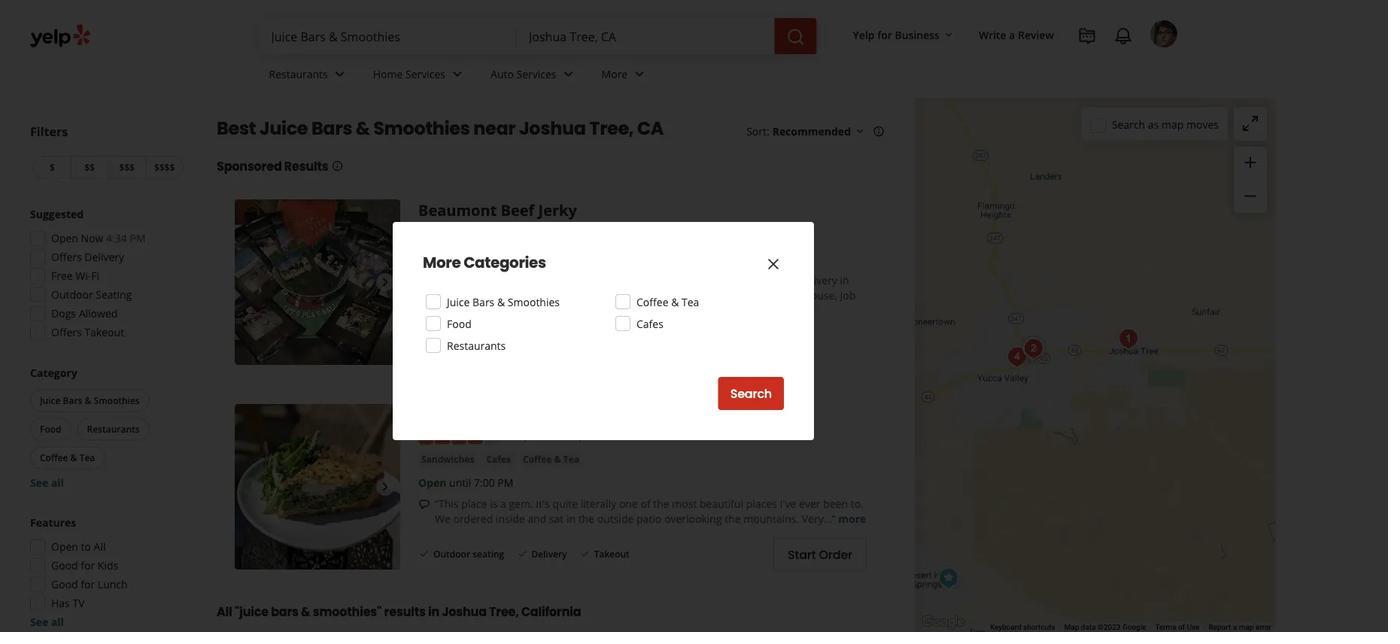 Task type: vqa. For each thing, say whether or not it's contained in the screenshot.
Free in "Gourmet Brisket Beef Jerky, Popcorn, Candy, Snacks and Beverages. Free Delivery in Beaumont, Banning, and Cherry Valley. Delivery to your Home, Office, Warehouse, Job Site, Sporting…"
yes



Task type: locate. For each thing, give the bounding box(es) containing it.
2 previous image from the top
[[241, 478, 259, 496]]

until left 7:00 at the bottom left
[[450, 476, 471, 490]]

previous image for open until 7:00 pm
[[241, 478, 259, 496]]

2 slideshow element from the top
[[235, 404, 400, 570]]

1 vertical spatial cafes
[[487, 453, 511, 466]]

services right auto
[[517, 67, 557, 81]]

beverages.
[[717, 273, 771, 288]]

24 chevron down v2 image inside more link
[[631, 65, 649, 83]]

2 services from the left
[[517, 67, 557, 81]]

restaurants inside business categories element
[[269, 67, 328, 81]]

1 24 chevron down v2 image from the left
[[560, 65, 578, 83]]

0 horizontal spatial bars
[[63, 394, 82, 407]]

coffee
[[637, 295, 669, 309], [40, 452, 68, 464], [523, 453, 552, 466]]

good down open to all
[[51, 559, 78, 573]]

one
[[619, 497, 638, 511]]

tea down snacks
[[682, 295, 700, 309]]

more for more
[[602, 67, 628, 81]]

to up good for kids
[[81, 540, 91, 554]]

juice bars & smoothies inside button
[[40, 394, 140, 407]]

0 horizontal spatial 24 chevron down v2 image
[[331, 65, 349, 83]]

1 until from the top
[[450, 252, 471, 266]]

pm for sponsored results
[[498, 476, 514, 490]]

group containing category
[[27, 365, 187, 490]]

sponsored results
[[217, 158, 329, 175]]

24 chevron down v2 image
[[331, 65, 349, 83], [449, 65, 467, 83]]

1 vertical spatial tree,
[[489, 603, 519, 620]]

dogs
[[51, 306, 76, 321]]

to down snacks
[[672, 288, 682, 303]]

of up patio
[[641, 497, 651, 511]]

1 vertical spatial a
[[501, 497, 506, 511]]

coffee down (59
[[523, 453, 552, 466]]

1 horizontal spatial 24 chevron down v2 image
[[631, 65, 649, 83]]

2 horizontal spatial a
[[1234, 623, 1238, 632]]

zoom in image
[[1242, 154, 1260, 172]]

the up patio
[[654, 497, 670, 511]]

tree, left california
[[489, 603, 519, 620]]

juice bars & smoothies up restaurants button
[[40, 394, 140, 407]]

open up the 16 speech v2 image
[[419, 476, 447, 490]]

16 checkmark v2 image
[[419, 332, 431, 344], [419, 548, 431, 560], [517, 548, 529, 560], [579, 548, 591, 560]]

restaurants
[[269, 67, 328, 81], [447, 338, 506, 353], [87, 423, 140, 435]]

2 good from the top
[[51, 577, 78, 592]]

all for category
[[51, 476, 64, 490]]

1 vertical spatial restaurants
[[447, 338, 506, 353]]

start
[[788, 546, 816, 563]]

2 vertical spatial and
[[528, 512, 547, 526]]

for inside button
[[878, 27, 893, 42]]

0 horizontal spatial free
[[51, 269, 73, 283]]

offers for offers takeout
[[51, 325, 82, 340]]

see all button up features
[[30, 476, 64, 490]]

literally
[[581, 497, 617, 511]]

lunch
[[98, 577, 128, 592]]

24 chevron down v2 image right auto services
[[560, 65, 578, 83]]

0 horizontal spatial services
[[406, 67, 446, 81]]

slideshow element for open until 9:00 pm
[[235, 199, 400, 365]]

a
[[1010, 27, 1016, 42], [501, 497, 506, 511], [1234, 623, 1238, 632]]

see all down has
[[30, 615, 64, 629]]

2 24 chevron down v2 image from the left
[[449, 65, 467, 83]]

outdoor seating
[[434, 548, 505, 560]]

terms of use link
[[1156, 623, 1200, 632]]

joshua down auto services link
[[519, 116, 586, 141]]

tea down restaurants button
[[79, 452, 95, 464]]

the natural sisters cafe image
[[1114, 324, 1144, 354]]

coffee down candy,
[[637, 295, 669, 309]]

a right "write"
[[1010, 27, 1016, 42]]

write
[[979, 27, 1007, 42]]

open to all
[[51, 540, 106, 554]]

slideshow element
[[235, 199, 400, 365], [235, 404, 400, 570]]

beautiful
[[700, 497, 744, 511]]

beef left jerky
[[501, 199, 535, 220]]

0 vertical spatial for
[[878, 27, 893, 42]]

0 horizontal spatial outdoor
[[51, 288, 93, 302]]

tea
[[682, 295, 700, 309], [79, 452, 95, 464], [564, 453, 580, 466]]

0 horizontal spatial food
[[40, 423, 61, 435]]

until for until 9:00 pm
[[450, 252, 471, 266]]

a right the 'is' in the left of the page
[[501, 497, 506, 511]]

all left "juice
[[217, 603, 232, 620]]

tea inside more categories dialog
[[682, 295, 700, 309]]

offers for offers delivery
[[51, 250, 82, 264]]

0 vertical spatial food
[[447, 317, 472, 331]]

outdoor down we
[[434, 548, 471, 560]]

search inside button
[[731, 385, 772, 402]]

coffee for right coffee & tea button
[[523, 453, 552, 466]]

report
[[1209, 623, 1232, 632]]

open down suggested
[[51, 231, 78, 245]]

smoothies inside more categories dialog
[[508, 295, 560, 309]]

in right results
[[428, 603, 440, 620]]

places
[[747, 497, 778, 511]]

and inside "this place is a gem. it's quite literally one of the most beautiful places i've ever been to. we ordered inside and sat in the outside patio overlooking the mountains. very…"
[[528, 512, 547, 526]]

1 vertical spatial juice
[[447, 295, 470, 309]]

open
[[51, 231, 78, 245], [419, 252, 447, 266], [419, 476, 447, 490], [51, 540, 78, 554]]

2 until from the top
[[450, 476, 471, 490]]

more link for cherry
[[515, 303, 543, 318]]

cafes down candy,
[[637, 317, 664, 331]]

1 vertical spatial of
[[1179, 623, 1186, 632]]

outdoor seating
[[51, 288, 132, 302]]

1 vertical spatial map
[[1240, 623, 1255, 632]]

24 chevron down v2 image left auto
[[449, 65, 467, 83]]

report a map error
[[1209, 623, 1272, 632]]

0 horizontal spatial more link
[[515, 303, 543, 318]]

coffee & tea button down (59 reviews)
[[520, 452, 583, 467]]

1 next image from the top
[[376, 273, 394, 291]]

1 vertical spatial see all
[[30, 615, 64, 629]]

restaurants for restaurants button
[[87, 423, 140, 435]]

all up features
[[51, 476, 64, 490]]

1 vertical spatial previous image
[[241, 478, 259, 496]]

for
[[878, 27, 893, 42], [81, 559, 95, 573], [81, 577, 95, 592]]

of inside "this place is a gem. it's quite literally one of the most beautiful places i've ever been to. we ordered inside and sat in the outside patio overlooking the mountains. very…"
[[641, 497, 651, 511]]

1 vertical spatial see
[[30, 615, 48, 629]]

next image for open until 7:00 pm
[[376, 478, 394, 496]]

bars
[[312, 116, 352, 141], [473, 295, 495, 309], [63, 394, 82, 407]]

1 horizontal spatial a
[[1010, 27, 1016, 42]]

open for "gourmet brisket beef jerky, popcorn, candy, snacks and beverages. free delivery in beaumont, banning, and cherry valley. delivery to your home, office, warehouse, job site, sporting…"
[[419, 252, 447, 266]]

for up good for lunch
[[81, 559, 95, 573]]

0 vertical spatial beef
[[501, 199, 535, 220]]

in inside "gourmet brisket beef jerky, popcorn, candy, snacks and beverages. free delivery in beaumont, banning, and cherry valley. delivery to your home, office, warehouse, job site, sporting…"
[[840, 273, 850, 288]]

more link
[[590, 54, 661, 98]]

0 horizontal spatial tea
[[79, 452, 95, 464]]

near
[[474, 116, 516, 141]]

delivery down the site,
[[434, 332, 469, 345]]

free left wi-
[[51, 269, 73, 283]]

food button
[[30, 418, 71, 441]]

2 next image from the top
[[376, 478, 394, 496]]

delivery up "warehouse,"
[[798, 273, 838, 288]]

more link down to.
[[839, 512, 867, 526]]

it's
[[536, 497, 550, 511]]

outdoor down free wi-fi
[[51, 288, 93, 302]]

beef up banning,
[[523, 273, 545, 288]]

beaumont beef jerky link
[[419, 199, 577, 220]]

2 offers from the top
[[51, 325, 82, 340]]

see all up features
[[30, 476, 64, 490]]

1 see from the top
[[30, 476, 48, 490]]

a inside "this place is a gem. it's quite literally one of the most beautiful places i've ever been to. we ordered inside and sat in the outside patio overlooking the mountains. very…"
[[501, 497, 506, 511]]

services for home services
[[406, 67, 446, 81]]

pm right 9:00
[[498, 252, 514, 266]]

bars down brisket
[[473, 295, 495, 309]]

features
[[30, 516, 76, 530]]

0 vertical spatial restaurants
[[269, 67, 328, 81]]

google
[[1123, 623, 1147, 632]]

outdoor for outdoor seating
[[51, 288, 93, 302]]

0 vertical spatial bars
[[312, 116, 352, 141]]

2 see from the top
[[30, 615, 48, 629]]

"gourmet
[[435, 273, 483, 288]]

0 horizontal spatial 24 chevron down v2 image
[[560, 65, 578, 83]]

1 see all button from the top
[[30, 476, 64, 490]]

0 horizontal spatial all
[[94, 540, 106, 554]]

0 horizontal spatial in
[[428, 603, 440, 620]]

and down the it's
[[528, 512, 547, 526]]

1 vertical spatial next image
[[376, 478, 394, 496]]

smoothies down jerky,
[[508, 295, 560, 309]]

good for good for lunch
[[51, 577, 78, 592]]

1 horizontal spatial to
[[672, 288, 682, 303]]

1 horizontal spatial more
[[839, 512, 867, 526]]

& down food "button"
[[70, 452, 77, 464]]

0 vertical spatial previous image
[[241, 273, 259, 291]]

outdoor inside group
[[51, 288, 93, 302]]

1 horizontal spatial 24 chevron down v2 image
[[449, 65, 467, 83]]

1 24 chevron down v2 image from the left
[[331, 65, 349, 83]]

is
[[490, 497, 498, 511]]

see for category
[[30, 476, 48, 490]]

"this place is a gem. it's quite literally one of the most beautiful places i've ever been to. we ordered inside and sat in the outside patio overlooking the mountains. very…"
[[435, 497, 864, 526]]

offers up free wi-fi
[[51, 250, 82, 264]]

1 vertical spatial food
[[40, 423, 61, 435]]

until up "gourmet
[[450, 252, 471, 266]]

1 vertical spatial good
[[51, 577, 78, 592]]

quite
[[553, 497, 578, 511]]

see all
[[30, 476, 64, 490], [30, 615, 64, 629]]

24 chevron down v2 image left home
[[331, 65, 349, 83]]

seating
[[473, 548, 505, 560]]

coffee & tea for right coffee & tea button
[[523, 453, 580, 466]]

0 vertical spatial juice bars & smoothies
[[447, 295, 560, 309]]

start order link
[[774, 538, 867, 571]]

office,
[[745, 288, 776, 303]]

0 vertical spatial more
[[602, 67, 628, 81]]

next image for open until 9:00 pm
[[376, 273, 394, 291]]

see for features
[[30, 615, 48, 629]]

1 vertical spatial in
[[567, 512, 576, 526]]

1 vertical spatial outdoor
[[434, 548, 471, 560]]

more link down banning,
[[515, 303, 543, 318]]

in
[[840, 273, 850, 288], [567, 512, 576, 526], [428, 603, 440, 620]]

results
[[384, 603, 426, 620]]

food down juice bars & smoothies button
[[40, 423, 61, 435]]

outdoor
[[51, 288, 93, 302], [434, 548, 471, 560]]

tree, left "ca"
[[590, 116, 634, 141]]

0 horizontal spatial the
[[579, 512, 595, 526]]

2 horizontal spatial bars
[[473, 295, 495, 309]]

group
[[1235, 147, 1268, 213], [26, 207, 187, 344], [27, 365, 187, 490], [26, 515, 187, 630]]

24 chevron down v2 image for auto services
[[560, 65, 578, 83]]

smoothies inside button
[[94, 394, 140, 407]]

and up your
[[696, 273, 715, 288]]

the down 'beautiful'
[[725, 512, 741, 526]]

2 horizontal spatial coffee
[[637, 295, 669, 309]]

previous image
[[241, 273, 259, 291], [241, 478, 259, 496]]

restaurants inside button
[[87, 423, 140, 435]]

1 horizontal spatial more
[[602, 67, 628, 81]]

1 vertical spatial see all button
[[30, 615, 64, 629]]

1 vertical spatial until
[[450, 476, 471, 490]]

delivery down candy,
[[629, 288, 669, 303]]

free up office,
[[774, 273, 795, 288]]

restaurants inside more categories dialog
[[447, 338, 506, 353]]

free
[[51, 269, 73, 283], [774, 273, 795, 288]]

to
[[672, 288, 682, 303], [81, 540, 91, 554]]

0 vertical spatial offers
[[51, 250, 82, 264]]

1 previous image from the top
[[241, 273, 259, 291]]

the down literally
[[579, 512, 595, 526]]

1 vertical spatial slideshow element
[[235, 404, 400, 570]]

0 vertical spatial see all button
[[30, 476, 64, 490]]

0 horizontal spatial more
[[515, 303, 543, 318]]

1 horizontal spatial coffee
[[523, 453, 552, 466]]

open now 4:34 pm
[[51, 231, 146, 245]]

zoom out image
[[1242, 187, 1260, 205]]

data
[[1082, 623, 1097, 632]]

bars up 16 info v2 image on the left top
[[312, 116, 352, 141]]

tea inside group
[[79, 452, 95, 464]]

offers down 'dogs' on the left of page
[[51, 325, 82, 340]]

2 see all from the top
[[30, 615, 64, 629]]

map region
[[882, 0, 1389, 632]]

takeout inside group
[[85, 325, 124, 340]]

juice it up! image
[[1019, 334, 1049, 364]]

open until 7:00 pm
[[419, 476, 514, 490]]

24 chevron down v2 image for restaurants
[[331, 65, 349, 83]]

smoothies
[[374, 116, 470, 141], [508, 295, 560, 309], [94, 394, 140, 407]]

2 vertical spatial smoothies
[[94, 394, 140, 407]]

0 horizontal spatial juice
[[40, 394, 61, 407]]

very…"
[[802, 512, 836, 526]]

0 horizontal spatial map
[[1162, 117, 1184, 132]]

1 horizontal spatial food
[[447, 317, 472, 331]]

in right sat
[[567, 512, 576, 526]]

open for offers delivery
[[51, 231, 78, 245]]

0 horizontal spatial a
[[501, 497, 506, 511]]

good
[[51, 559, 78, 573], [51, 577, 78, 592]]

candy,
[[623, 273, 657, 288]]

$$$ button
[[108, 156, 145, 179]]

0 vertical spatial good
[[51, 559, 78, 573]]

open down features
[[51, 540, 78, 554]]

1 horizontal spatial joshua
[[519, 116, 586, 141]]

map left error
[[1240, 623, 1255, 632]]

2 horizontal spatial coffee & tea
[[637, 295, 700, 309]]

1 horizontal spatial juice bars & smoothies
[[447, 295, 560, 309]]

sponsored
[[217, 158, 282, 175]]

0 horizontal spatial to
[[81, 540, 91, 554]]

coffee inside more categories dialog
[[637, 295, 669, 309]]

juice bars & smoothies
[[447, 295, 560, 309], [40, 394, 140, 407]]

2 vertical spatial juice
[[40, 394, 61, 407]]

map right as in the top of the page
[[1162, 117, 1184, 132]]

restaurants for restaurants link
[[269, 67, 328, 81]]

more categories dialog
[[0, 0, 1389, 632]]

a inside write a review link
[[1010, 27, 1016, 42]]

1 all from the top
[[51, 476, 64, 490]]

order
[[819, 546, 853, 563]]

more inside dialog
[[423, 252, 461, 273]]

coffee & tea down snacks
[[637, 295, 700, 309]]

1 services from the left
[[406, 67, 446, 81]]

24 chevron down v2 image
[[560, 65, 578, 83], [631, 65, 649, 83]]

2 24 chevron down v2 image from the left
[[631, 65, 649, 83]]

2 see all button from the top
[[30, 615, 64, 629]]

and down jerky,
[[538, 288, 557, 303]]

juice down "gourmet
[[447, 295, 470, 309]]

bars inside more categories dialog
[[473, 295, 495, 309]]

all inside group
[[94, 540, 106, 554]]

beef inside "gourmet brisket beef jerky, popcorn, candy, snacks and beverages. free delivery in beaumont, banning, and cherry valley. delivery to your home, office, warehouse, job site, sporting…"
[[523, 273, 545, 288]]

services
[[406, 67, 446, 81], [517, 67, 557, 81]]

juice inside more categories dialog
[[447, 295, 470, 309]]

1 horizontal spatial free
[[774, 273, 795, 288]]

& down brisket
[[498, 295, 505, 309]]

for right the yelp
[[878, 27, 893, 42]]

smoothies down 'home services' link
[[374, 116, 470, 141]]

2 all from the top
[[51, 615, 64, 629]]

1 see all from the top
[[30, 476, 64, 490]]

coffee down food "button"
[[40, 452, 68, 464]]

1 good from the top
[[51, 559, 78, 573]]

coffee & tea button down food "button"
[[30, 447, 105, 469]]

juice down category
[[40, 394, 61, 407]]

& down reviews)
[[555, 453, 561, 466]]

until for until 7:00 pm
[[450, 476, 471, 490]]

see all button down has
[[30, 615, 64, 629]]

9:00
[[474, 252, 495, 266]]

of left use
[[1179, 623, 1186, 632]]

see all for category
[[30, 476, 64, 490]]

map for moves
[[1162, 117, 1184, 132]]

1 horizontal spatial restaurants
[[269, 67, 328, 81]]

1 horizontal spatial search
[[1113, 117, 1146, 132]]

a right "report"
[[1234, 623, 1238, 632]]

1 vertical spatial smoothies
[[508, 295, 560, 309]]

1 vertical spatial bars
[[473, 295, 495, 309]]

cafes inside more categories dialog
[[637, 317, 664, 331]]

categories
[[464, 252, 546, 273]]

beef
[[501, 199, 535, 220], [523, 273, 545, 288]]

open up "gourmet
[[419, 252, 447, 266]]

search for search
[[731, 385, 772, 402]]

1 vertical spatial offers
[[51, 325, 82, 340]]

keyboard shortcuts button
[[991, 622, 1056, 632]]

juice up sponsored results
[[260, 116, 308, 141]]

0 horizontal spatial juice bars & smoothies
[[40, 394, 140, 407]]

banning,
[[492, 288, 535, 303]]

in up job
[[840, 273, 850, 288]]

1 vertical spatial more
[[423, 252, 461, 273]]

all
[[51, 476, 64, 490], [51, 615, 64, 629]]

0 vertical spatial of
[[641, 497, 651, 511]]

good for good for kids
[[51, 559, 78, 573]]

24 chevron down v2 image inside 'home services' link
[[449, 65, 467, 83]]

0 vertical spatial more
[[515, 303, 543, 318]]

for down good for kids
[[81, 577, 95, 592]]

juice bars & smoothies down brisket
[[447, 295, 560, 309]]

more
[[602, 67, 628, 81], [423, 252, 461, 273]]

1 offers from the top
[[51, 250, 82, 264]]

more down banning,
[[515, 303, 543, 318]]

offers
[[51, 250, 82, 264], [51, 325, 82, 340]]

more down to.
[[839, 512, 867, 526]]

1 horizontal spatial bars
[[312, 116, 352, 141]]

0 horizontal spatial cafes
[[487, 453, 511, 466]]

(59 reviews) link
[[524, 428, 582, 444]]

beaumont beef jerky image
[[235, 199, 400, 365]]

until
[[450, 252, 471, 266], [450, 476, 471, 490]]

food inside "button"
[[40, 423, 61, 435]]

next image
[[376, 273, 394, 291], [376, 478, 394, 496]]

beaumont beef jerky
[[419, 199, 577, 220]]

tea down reviews)
[[564, 453, 580, 466]]

1 vertical spatial all
[[51, 615, 64, 629]]

1 slideshow element from the top
[[235, 199, 400, 365]]

takeout down the allowed at the left of the page
[[85, 325, 124, 340]]

1 horizontal spatial more link
[[839, 512, 867, 526]]

restaurants link
[[257, 54, 361, 98]]

azure palm café image
[[235, 404, 400, 570], [934, 563, 964, 594]]

bars down category
[[63, 394, 82, 407]]

24 chevron down v2 image inside restaurants link
[[331, 65, 349, 83]]

& up restaurants button
[[85, 394, 91, 407]]

0 vertical spatial takeout
[[85, 325, 124, 340]]

2 horizontal spatial tea
[[682, 295, 700, 309]]

1 horizontal spatial cafes
[[637, 317, 664, 331]]

pm right 7:00 at the bottom left
[[498, 476, 514, 490]]

& inside coffee & tea link
[[555, 453, 561, 466]]

pm right the 4:34
[[130, 231, 146, 245]]

map
[[1162, 117, 1184, 132], [1240, 623, 1255, 632]]

1 vertical spatial more
[[839, 512, 867, 526]]

smoothies up restaurants button
[[94, 394, 140, 407]]

0 vertical spatial until
[[450, 252, 471, 266]]

16 info v2 image
[[873, 125, 885, 137]]

write a review
[[979, 27, 1055, 42]]

error
[[1256, 623, 1272, 632]]

0 vertical spatial joshua
[[519, 116, 586, 141]]

tea for right coffee & tea button
[[564, 453, 580, 466]]

0 horizontal spatial more
[[423, 252, 461, 273]]

services right home
[[406, 67, 446, 81]]

food down beaumont,
[[447, 317, 472, 331]]

2 vertical spatial bars
[[63, 394, 82, 407]]

good up has tv
[[51, 577, 78, 592]]

2 vertical spatial restaurants
[[87, 423, 140, 435]]

mountains.
[[744, 512, 800, 526]]

coffee & tea down food "button"
[[40, 452, 95, 464]]

16 chevron down v2 image
[[943, 29, 955, 41]]

1 vertical spatial beef
[[523, 273, 545, 288]]

0 vertical spatial in
[[840, 273, 850, 288]]

1 horizontal spatial map
[[1240, 623, 1255, 632]]

all up kids in the bottom left of the page
[[94, 540, 106, 554]]

cafes down 4.2
[[487, 453, 511, 466]]

0 horizontal spatial search
[[731, 385, 772, 402]]

expand map image
[[1242, 114, 1260, 132]]

0 horizontal spatial smoothies
[[94, 394, 140, 407]]

joshua down the outdoor seating
[[442, 603, 487, 620]]

job
[[840, 288, 856, 303]]

all down has
[[51, 615, 64, 629]]

takeout down the outside
[[594, 548, 630, 560]]

a for write
[[1010, 27, 1016, 42]]

moves
[[1187, 117, 1220, 132]]

see all button for features
[[30, 615, 64, 629]]

delivery down the open now 4:34 pm
[[85, 250, 124, 264]]

24 chevron down v2 image inside auto services link
[[560, 65, 578, 83]]

1 horizontal spatial in
[[567, 512, 576, 526]]

24 chevron down v2 image for home services
[[449, 65, 467, 83]]

more inside business categories element
[[602, 67, 628, 81]]

None search field
[[259, 18, 820, 54]]

1 horizontal spatial coffee & tea button
[[520, 452, 583, 467]]

delivery down sat
[[532, 548, 567, 560]]

2 horizontal spatial smoothies
[[508, 295, 560, 309]]

seating
[[96, 288, 132, 302]]



Task type: describe. For each thing, give the bounding box(es) containing it.
juice bars & smoothies inside more categories dialog
[[447, 295, 560, 309]]

use
[[1188, 623, 1200, 632]]

1 vertical spatial joshua
[[442, 603, 487, 620]]

all for features
[[51, 615, 64, 629]]

beaumont,
[[435, 288, 489, 303]]

open for "this place is a gem. it's quite literally one of the most beautiful places i've ever been to. we ordered inside and sat in the outside patio overlooking the mountains. very…"
[[419, 476, 447, 490]]

& left your
[[672, 295, 679, 309]]

terms of use
[[1156, 623, 1200, 632]]

more for more categories
[[423, 252, 461, 273]]

best juice bars & smoothies near joshua tree, ca
[[217, 116, 664, 141]]

terms
[[1156, 623, 1177, 632]]

coffee & tea for coffee & tea button to the left
[[40, 452, 95, 464]]

$
[[50, 161, 55, 174]]

free inside "gourmet brisket beef jerky, popcorn, candy, snacks and beverages. free delivery in beaumont, banning, and cherry valley. delivery to your home, office, warehouse, job site, sporting…"
[[774, 273, 795, 288]]

0 vertical spatial and
[[696, 273, 715, 288]]

yelp
[[853, 27, 875, 42]]

place
[[462, 497, 487, 511]]

search for search as map moves
[[1113, 117, 1146, 132]]

bars
[[271, 603, 299, 620]]

been
[[824, 497, 848, 511]]

site,
[[435, 303, 456, 318]]

delivery inside group
[[85, 250, 124, 264]]

projects image
[[1079, 27, 1097, 45]]

close image
[[765, 255, 783, 273]]

suggested
[[30, 207, 84, 221]]

7:00
[[474, 476, 495, 490]]

(59 reviews)
[[524, 429, 582, 443]]

valley.
[[595, 288, 626, 303]]

1 horizontal spatial of
[[1179, 623, 1186, 632]]

more for cherry
[[515, 303, 543, 318]]

2 horizontal spatial the
[[725, 512, 741, 526]]

juice inside button
[[40, 394, 61, 407]]

(59
[[524, 429, 539, 443]]

search as map moves
[[1113, 117, 1220, 132]]

for for business
[[878, 27, 893, 42]]

kids
[[98, 559, 118, 573]]

good for lunch
[[51, 577, 128, 592]]

& right bars
[[301, 603, 311, 620]]

1 vertical spatial pm
[[498, 252, 514, 266]]

business
[[895, 27, 940, 42]]

all "juice bars & smoothies" results in joshua tree, california
[[217, 603, 582, 620]]

group containing suggested
[[26, 207, 187, 344]]

overlooking
[[665, 512, 722, 526]]

i've
[[780, 497, 797, 511]]

has
[[51, 596, 70, 611]]

1 horizontal spatial takeout
[[594, 548, 630, 560]]

to inside group
[[81, 540, 91, 554]]

0 horizontal spatial coffee & tea button
[[30, 447, 105, 469]]

services for auto services
[[517, 67, 557, 81]]

warehouse,
[[779, 288, 838, 303]]

auto services link
[[479, 54, 590, 98]]

notifications image
[[1115, 27, 1133, 45]]

2 vertical spatial in
[[428, 603, 440, 620]]

review
[[1019, 27, 1055, 42]]

your
[[684, 288, 707, 303]]

map for error
[[1240, 623, 1255, 632]]

sandwiches link
[[419, 452, 478, 467]]

sandwiches button
[[419, 452, 478, 467]]

more for ever
[[839, 512, 867, 526]]

0 horizontal spatial tree,
[[489, 603, 519, 620]]

8 star cafe image
[[1003, 342, 1033, 372]]

fi
[[91, 269, 99, 283]]

bars inside button
[[63, 394, 82, 407]]

$$$
[[119, 161, 135, 174]]

restaurants button
[[77, 418, 149, 441]]

0 horizontal spatial azure palm café image
[[235, 404, 400, 570]]

five star gym & fitness image
[[1020, 336, 1050, 366]]

& inside juice bars & smoothies button
[[85, 394, 91, 407]]

jerky,
[[547, 273, 574, 288]]

tea for coffee & tea button to the left
[[79, 452, 95, 464]]

more categories
[[423, 252, 546, 273]]

food inside more categories dialog
[[447, 317, 472, 331]]

brisket
[[486, 273, 520, 288]]

previous image for open until 9:00 pm
[[241, 273, 259, 291]]

now
[[81, 231, 103, 245]]

16 info v2 image
[[332, 160, 344, 172]]

we
[[435, 512, 451, 526]]

beaumont
[[419, 199, 497, 220]]

inside
[[496, 512, 525, 526]]

auto services
[[491, 67, 557, 81]]

best
[[217, 116, 256, 141]]

smoothies"
[[313, 603, 382, 620]]

business categories element
[[257, 54, 1178, 98]]

group containing features
[[26, 515, 187, 630]]

yelp for business button
[[847, 21, 961, 48]]

4:34
[[106, 231, 127, 245]]

coffee & tea inside more categories dialog
[[637, 295, 700, 309]]

0 vertical spatial juice
[[260, 116, 308, 141]]

for for kids
[[81, 559, 95, 573]]

user actions element
[[841, 19, 1199, 111]]

juice bars & smoothies button
[[30, 390, 150, 412]]

offers delivery
[[51, 250, 124, 264]]

search image
[[787, 28, 805, 46]]

sat
[[549, 512, 564, 526]]

search button
[[719, 377, 784, 410]]

snacks
[[659, 273, 693, 288]]

0 vertical spatial tree,
[[590, 116, 634, 141]]

16 speech v2 image
[[419, 499, 431, 511]]

california
[[522, 603, 582, 620]]

coffee for coffee & tea button to the left
[[40, 452, 68, 464]]

yelp for business
[[853, 27, 940, 42]]

for for lunch
[[81, 577, 95, 592]]

a for report
[[1234, 623, 1238, 632]]

4.2 star rating image
[[419, 430, 500, 445]]

see all for features
[[30, 615, 64, 629]]

auto
[[491, 67, 514, 81]]

more link for ever
[[839, 512, 867, 526]]

slideshow element for open until 7:00 pm
[[235, 404, 400, 570]]

$$ button
[[71, 156, 108, 179]]

1 horizontal spatial all
[[217, 603, 232, 620]]

1 horizontal spatial azure palm café image
[[934, 563, 964, 594]]

$$$$ button
[[145, 156, 184, 179]]

see all button for category
[[30, 476, 64, 490]]

map data ©2023 google
[[1065, 623, 1147, 632]]

patio
[[637, 512, 662, 526]]

tv
[[73, 596, 85, 611]]

$$$$
[[154, 161, 175, 174]]

filters
[[30, 123, 68, 140]]

allowed
[[79, 306, 118, 321]]

1 horizontal spatial the
[[654, 497, 670, 511]]

outdoor for outdoor seating
[[434, 548, 471, 560]]

4.2
[[506, 429, 521, 443]]

start order
[[788, 546, 853, 563]]

to inside "gourmet brisket beef jerky, popcorn, candy, snacks and beverages. free delivery in beaumont, banning, and cherry valley. delivery to your home, office, warehouse, job site, sporting…"
[[672, 288, 682, 303]]

cafes inside button
[[487, 453, 511, 466]]

google image
[[919, 613, 969, 632]]

sporting…"
[[459, 303, 512, 318]]

to.
[[851, 497, 864, 511]]

coffee & tea link
[[520, 452, 583, 467]]

home services
[[373, 67, 446, 81]]

ever
[[800, 497, 821, 511]]

1 horizontal spatial smoothies
[[374, 116, 470, 141]]

24 chevron down v2 image for more
[[631, 65, 649, 83]]

"gourmet brisket beef jerky, popcorn, candy, snacks and beverages. free delivery in beaumont, banning, and cherry valley. delivery to your home, office, warehouse, job site, sporting…"
[[435, 273, 856, 318]]

results
[[284, 158, 329, 175]]

open until 9:00 pm
[[419, 252, 514, 266]]

the yucca tree eatery image
[[1019, 334, 1049, 364]]

sort:
[[747, 124, 770, 138]]

& down restaurants link
[[356, 116, 370, 141]]

pm for filters
[[130, 231, 146, 245]]

cherry
[[559, 288, 592, 303]]

dogs allowed
[[51, 306, 118, 321]]

in inside "this place is a gem. it's quite literally one of the most beautiful places i've ever been to. we ordered inside and sat in the outside patio overlooking the mountains. very…"
[[567, 512, 576, 526]]

1 vertical spatial and
[[538, 288, 557, 303]]

keyboard
[[991, 623, 1022, 632]]

as
[[1149, 117, 1160, 132]]

map
[[1065, 623, 1080, 632]]

"juice
[[235, 603, 269, 620]]

jerky
[[539, 199, 577, 220]]



